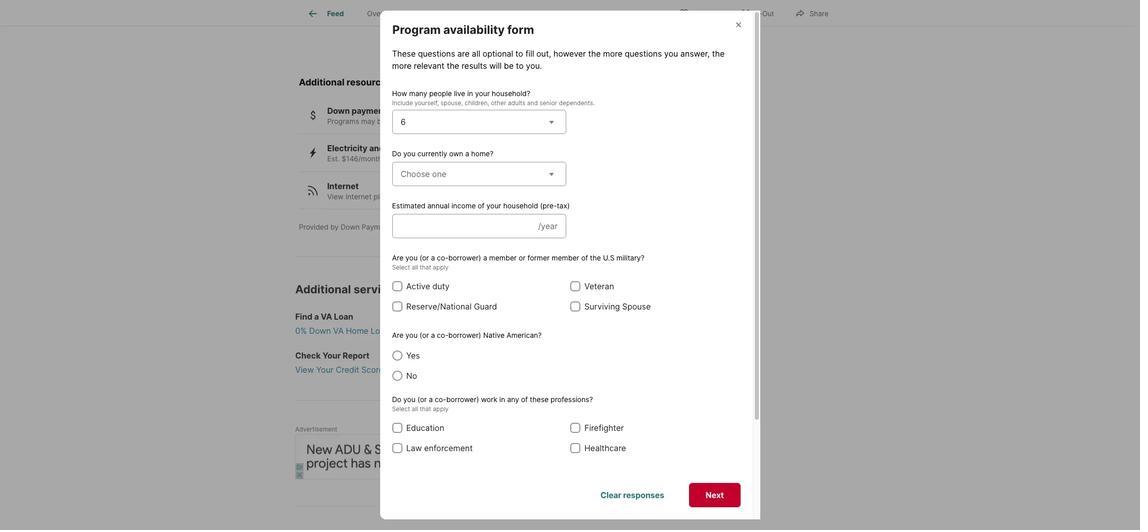 Task type: describe. For each thing, give the bounding box(es) containing it.
a right get
[[431, 331, 435, 339]]

you inside these questions are all optional to fill out, however the more questions you answer, the more relevant the results will be to you.
[[664, 49, 678, 59]]

history
[[536, 9, 559, 18]]

(or for education
[[418, 395, 427, 404]]

out
[[763, 9, 774, 17]]

adults
[[508, 99, 526, 107]]

plans
[[374, 192, 392, 201]]

view inside the check your report view your credit score
[[295, 365, 314, 375]]

by
[[331, 223, 339, 231]]

a inside find a va loan 0% down va home loans: get quote
[[314, 312, 319, 322]]

0% down va home loans: get quote link
[[295, 325, 670, 337]]

program availability form element
[[392, 11, 546, 37]]

per
[[581, 37, 592, 46]]

veteran
[[585, 281, 614, 291]]

do you (or a co-borrower) work in any of these professions? select all that apply
[[392, 395, 593, 413]]

provided by down payment resource, wattbuy, and allconnect
[[299, 223, 511, 231]]

has
[[568, 28, 580, 37]]

own
[[449, 149, 463, 158]]

6
[[401, 117, 406, 127]]

program
[[392, 23, 441, 37]]

providers
[[408, 192, 440, 201]]

tooltip containing policygenius has saved customers an average of $350 per year.
[[484, 0, 852, 67]]

available.
[[388, 117, 419, 125]]

No radio
[[392, 371, 402, 381]]

estimated annual income of your household (pre-tax)
[[392, 201, 570, 210]]

annual
[[428, 201, 450, 210]]

resource,
[[393, 223, 426, 231]]

$146
[[404, 154, 421, 163]]

yes
[[406, 350, 420, 361]]

Active duty checkbox
[[392, 281, 402, 291]]

military?
[[617, 253, 645, 262]]

include
[[392, 99, 413, 107]]

wattbuy,
[[428, 223, 458, 231]]

clear responses button
[[584, 483, 681, 507]]

all inside are you (or a co-borrower) a member or former member of the u.s military? select all that apply
[[412, 263, 418, 271]]

electricity
[[327, 143, 368, 153]]

these
[[392, 49, 416, 59]]

overview tab
[[356, 2, 410, 26]]

form
[[507, 23, 534, 37]]

however
[[554, 49, 586, 59]]

household?
[[492, 89, 530, 98]]

no for no radio
[[406, 371, 417, 381]]

estimated
[[392, 201, 426, 210]]

insurance
[[524, 46, 558, 54]]

property details tab
[[410, 2, 489, 26]]

allconnect
[[475, 223, 511, 231]]

Veteran checkbox
[[570, 281, 581, 291]]

1 vertical spatial (or
[[420, 331, 429, 339]]

1 vertical spatial your
[[487, 201, 501, 210]]

payment
[[352, 106, 387, 116]]

healthcare
[[585, 443, 626, 453]]

firefighter
[[585, 423, 624, 433]]

next
[[706, 490, 724, 500]]

do for do you (or a co-borrower) work in any of these professions? select all that apply
[[392, 395, 402, 404]]

1 horizontal spatial more
[[603, 49, 623, 59]]

other
[[491, 99, 506, 107]]

quote
[[414, 326, 438, 336]]

additional for additional services
[[295, 283, 351, 296]]

compare insurance quotes link
[[524, 37, 644, 54]]

tax
[[523, 9, 534, 18]]

compare insurance quotes
[[524, 37, 644, 54]]

these
[[530, 395, 549, 404]]

credit
[[336, 365, 359, 375]]

with
[[423, 154, 437, 163]]

tax)
[[557, 201, 570, 210]]

policygenius has saved customers an average of $350 per year.
[[524, 28, 649, 46]]

one
[[432, 169, 447, 179]]

the right answer, at the top
[[712, 49, 725, 59]]

down payment assistance programs may be available.
[[327, 106, 431, 125]]

in inside how many people live in your household? include yourself, spouse, children, other adults and senior dependents.
[[467, 89, 473, 98]]

get
[[398, 326, 412, 336]]

people
[[429, 89, 452, 98]]

details
[[454, 9, 477, 18]]

Healthcare checkbox
[[570, 443, 581, 453]]

provided
[[299, 223, 329, 231]]

responses
[[623, 490, 664, 500]]

$146/month,
[[342, 154, 384, 163]]

lightbulb icon element
[[496, 28, 524, 55]]

you for are you (or a co-borrower) a member or former member of the u.s military? select all that apply
[[406, 253, 418, 262]]

sale
[[501, 9, 515, 18]]

additional for additional resources
[[299, 77, 345, 88]]

additional services
[[295, 283, 400, 296]]

are
[[458, 49, 470, 59]]

feed
[[327, 9, 344, 18]]

(or for active duty
[[420, 253, 429, 262]]

&
[[517, 9, 521, 18]]

optional
[[483, 49, 513, 59]]

clear responses
[[600, 490, 664, 500]]

Reserve/National Guard checkbox
[[392, 301, 402, 312]]

favorite button
[[671, 2, 728, 23]]

senior
[[540, 99, 557, 107]]

view inside internet view internet plans and providers available for this home
[[327, 192, 344, 201]]

be inside down payment assistance programs may be available.
[[377, 117, 386, 125]]

program availability form
[[392, 23, 534, 37]]

choose one
[[401, 169, 447, 179]]

this
[[484, 192, 496, 201]]

enforcement
[[424, 443, 473, 453]]

1 yes radio from the top
[[392, 350, 402, 361]]

apply inside do you (or a co-borrower) work in any of these professions? select all that apply
[[433, 405, 449, 413]]

these questions are all optional to fill out, however the more questions you answer, the more relevant the results will be to you.
[[392, 49, 725, 71]]

1 vertical spatial to
[[516, 61, 524, 71]]

schools
[[582, 9, 608, 18]]

favorite
[[693, 9, 720, 17]]

native
[[483, 331, 505, 339]]

the down "are"
[[447, 61, 459, 71]]

1 vertical spatial va
[[333, 326, 344, 336]]

feed link
[[307, 8, 344, 20]]

yourself,
[[415, 99, 439, 107]]

0 horizontal spatial solar
[[386, 143, 406, 153]]

est.
[[327, 154, 340, 163]]

the down year.
[[588, 49, 601, 59]]

that inside do you (or a co-borrower) work in any of these professions? select all that apply
[[420, 405, 431, 413]]

spouse
[[622, 301, 651, 312]]

0%
[[295, 326, 307, 336]]

Education checkbox
[[392, 423, 402, 433]]

assistance
[[388, 106, 431, 116]]

loans:
[[371, 326, 396, 336]]



Task type: locate. For each thing, give the bounding box(es) containing it.
of inside 'policygenius has saved customers an average of $350 per year.'
[[553, 37, 560, 46]]

co- up duty
[[437, 253, 449, 262]]

0 vertical spatial to
[[516, 49, 523, 59]]

0 horizontal spatial in
[[467, 89, 473, 98]]

programs
[[327, 117, 359, 125]]

your inside how many people live in your household? include yourself, spouse, children, other adults and senior dependents.
[[475, 89, 490, 98]]

overview
[[367, 9, 399, 18]]

1 vertical spatial view
[[295, 365, 314, 375]]

0 vertical spatial select
[[392, 263, 410, 271]]

1 are from the top
[[392, 253, 404, 262]]

0 vertical spatial va
[[321, 312, 332, 322]]

0 horizontal spatial questions
[[418, 49, 455, 59]]

2 that from the top
[[420, 405, 431, 413]]

view up by
[[327, 192, 344, 201]]

va left loan on the bottom
[[321, 312, 332, 322]]

2 select from the top
[[392, 405, 410, 413]]

1 apply from the top
[[433, 263, 449, 271]]

available
[[441, 192, 471, 201]]

no for no option
[[406, 512, 417, 522]]

1 vertical spatial that
[[420, 405, 431, 413]]

ad region
[[295, 434, 664, 480]]

you up education
[[404, 395, 416, 404]]

all inside do you (or a co-borrower) work in any of these professions? select all that apply
[[412, 405, 418, 413]]

do down no radio
[[392, 395, 402, 404]]

do inside do you (or a co-borrower) work in any of these professions? select all that apply
[[392, 395, 402, 404]]

co- down reserve/national
[[437, 331, 449, 339]]

co- for education
[[435, 395, 446, 404]]

the left u.s
[[590, 253, 601, 262]]

1 select from the top
[[392, 263, 410, 271]]

1 vertical spatial borrower)
[[449, 331, 481, 339]]

yes radio left yes
[[392, 350, 402, 361]]

of inside are you (or a co-borrower) a member or former member of the u.s military? select all that apply
[[581, 253, 588, 262]]

apply up education
[[433, 405, 449, 413]]

co- for active duty
[[437, 253, 449, 262]]

Surviving Spouse checkbox
[[570, 301, 581, 312]]

of left $350
[[553, 37, 560, 46]]

you.
[[526, 61, 542, 71]]

no right no option
[[406, 512, 417, 522]]

an
[[641, 28, 649, 37]]

household
[[503, 201, 538, 210]]

1 vertical spatial be
[[377, 117, 386, 125]]

1 horizontal spatial view
[[327, 192, 344, 201]]

borrower) left native
[[449, 331, 481, 339]]

in right live on the top of the page
[[467, 89, 473, 98]]

(or inside are you (or a co-borrower) a member or former member of the u.s military? select all that apply
[[420, 253, 429, 262]]

a
[[465, 149, 469, 158], [431, 253, 435, 262], [483, 253, 487, 262], [314, 312, 319, 322], [431, 331, 435, 339], [429, 395, 433, 404]]

0 vertical spatial do
[[392, 149, 402, 158]]

that
[[420, 263, 431, 271], [420, 405, 431, 413]]

1 vertical spatial additional
[[295, 283, 351, 296]]

down up programs
[[327, 106, 350, 116]]

and right adults
[[527, 99, 538, 107]]

questions up the relevant
[[418, 49, 455, 59]]

co- up education
[[435, 395, 446, 404]]

and up $146/month,
[[369, 143, 384, 153]]

any
[[507, 395, 519, 404]]

down right 0% in the left bottom of the page
[[309, 326, 331, 336]]

member left or at the left of the page
[[489, 253, 517, 262]]

(or up education
[[418, 395, 427, 404]]

1 vertical spatial yes radio
[[392, 492, 402, 502]]

0 horizontal spatial be
[[377, 117, 386, 125]]

a up education
[[429, 395, 433, 404]]

co-
[[437, 253, 449, 262], [437, 331, 449, 339], [435, 395, 446, 404]]

resources
[[347, 77, 391, 88]]

1 vertical spatial down
[[341, 223, 360, 231]]

2 vertical spatial co-
[[435, 395, 446, 404]]

tab list containing feed
[[295, 0, 628, 26]]

No radio
[[392, 512, 402, 522]]

property
[[422, 9, 452, 18]]

former
[[528, 253, 550, 262]]

report
[[343, 351, 370, 361]]

lightbulb icon image
[[496, 28, 516, 48]]

down
[[327, 106, 350, 116], [341, 223, 360, 231], [309, 326, 331, 336]]

(or inside do you (or a co-borrower) work in any of these professions? select all that apply
[[418, 395, 427, 404]]

0 vertical spatial yes radio
[[392, 350, 402, 361]]

additional up programs
[[299, 77, 345, 88]]

2 vertical spatial (or
[[418, 395, 427, 404]]

home?
[[471, 149, 494, 158]]

do for do you currently own a home?
[[392, 149, 402, 158]]

a right own
[[465, 149, 469, 158]]

or
[[519, 253, 526, 262]]

1 member from the left
[[489, 253, 517, 262]]

payment
[[362, 223, 391, 231]]

may
[[361, 117, 375, 125]]

co- inside do you (or a co-borrower) work in any of these professions? select all that apply
[[435, 395, 446, 404]]

are you (or a co-borrower) native american?
[[392, 331, 542, 339]]

1 vertical spatial all
[[412, 263, 418, 271]]

you right save
[[404, 149, 416, 158]]

average
[[524, 37, 551, 46]]

are left quote
[[392, 331, 404, 339]]

active
[[406, 281, 430, 291]]

you for do you (or a co-borrower) work in any of these professions? select all that apply
[[404, 395, 416, 404]]

of down 'for'
[[478, 201, 485, 210]]

save
[[386, 154, 402, 163]]

solar right own
[[465, 154, 482, 163]]

and inside electricity and solar est. $146/month, save                  $146 with rooftop solar
[[369, 143, 384, 153]]

1 vertical spatial are
[[392, 331, 404, 339]]

do you currently own a home?
[[392, 149, 494, 158]]

you left answer, at the top
[[664, 49, 678, 59]]

your up credit
[[323, 351, 341, 361]]

select up education checkbox
[[392, 405, 410, 413]]

be inside these questions are all optional to fill out, however the more questions you answer, the more relevant the results will be to you.
[[504, 61, 514, 71]]

no
[[406, 371, 417, 381], [406, 512, 417, 522]]

0 vertical spatial co-
[[437, 253, 449, 262]]

american?
[[507, 331, 542, 339]]

0 vertical spatial apply
[[433, 263, 449, 271]]

answer,
[[681, 49, 710, 59]]

are for are you (or a co-borrower) native american?
[[392, 331, 404, 339]]

1 horizontal spatial member
[[552, 253, 579, 262]]

/year
[[538, 221, 558, 231]]

additional
[[299, 77, 345, 88], [295, 283, 351, 296]]

of
[[553, 37, 560, 46], [478, 201, 485, 210], [581, 253, 588, 262], [521, 395, 528, 404]]

0 vertical spatial all
[[472, 49, 480, 59]]

that up education
[[420, 405, 431, 413]]

you up active
[[406, 253, 418, 262]]

1 horizontal spatial solar
[[465, 154, 482, 163]]

0 vertical spatial be
[[504, 61, 514, 71]]

sale & tax history
[[501, 9, 559, 18]]

no right no radio
[[406, 371, 417, 381]]

0 vertical spatial solar
[[386, 143, 406, 153]]

2 apply from the top
[[433, 405, 449, 413]]

do
[[392, 149, 402, 158], [392, 395, 402, 404]]

Firefighter checkbox
[[570, 423, 581, 433]]

view your credit score link
[[295, 364, 670, 376]]

additional up find
[[295, 283, 351, 296]]

electricity and solar est. $146/month, save                  $146 with rooftop solar
[[327, 143, 482, 163]]

live
[[454, 89, 465, 98]]

0 horizontal spatial more
[[392, 61, 412, 71]]

0 vertical spatial (or
[[420, 253, 429, 262]]

tooltip
[[484, 0, 852, 67]]

clear
[[600, 490, 621, 500]]

loan
[[334, 312, 353, 322]]

a right find
[[314, 312, 319, 322]]

your up children,
[[475, 89, 490, 98]]

down right by
[[341, 223, 360, 231]]

Law enforcement checkbox
[[392, 443, 402, 453]]

find
[[295, 312, 312, 322]]

find a va loan 0% down va home loans: get quote
[[295, 312, 438, 336]]

of left u.s
[[581, 253, 588, 262]]

1 vertical spatial no
[[406, 512, 417, 522]]

apply up duty
[[433, 263, 449, 271]]

2 vertical spatial borrower)
[[446, 395, 479, 404]]

all up education
[[412, 405, 418, 413]]

all up active
[[412, 263, 418, 271]]

duty
[[433, 281, 450, 291]]

law
[[406, 443, 422, 453]]

1 do from the top
[[392, 149, 402, 158]]

0 vertical spatial view
[[327, 192, 344, 201]]

borrower) up duty
[[449, 253, 481, 262]]

and inside how many people live in your household? include yourself, spouse, children, other adults and senior dependents.
[[527, 99, 538, 107]]

1 horizontal spatial in
[[500, 395, 505, 404]]

to left fill
[[516, 49, 523, 59]]

1 vertical spatial solar
[[465, 154, 482, 163]]

borrower) for education
[[446, 395, 479, 404]]

do left "$146"
[[392, 149, 402, 158]]

0 vertical spatial your
[[323, 351, 341, 361]]

member right former
[[552, 253, 579, 262]]

0 vertical spatial are
[[392, 253, 404, 262]]

borrower) inside are you (or a co-borrower) a member or former member of the u.s military? select all that apply
[[449, 253, 481, 262]]

2 do from the top
[[392, 395, 402, 404]]

check your report view your credit score
[[295, 351, 384, 375]]

of right any
[[521, 395, 528, 404]]

you inside are you (or a co-borrower) a member or former member of the u.s military? select all that apply
[[406, 253, 418, 262]]

all inside these questions are all optional to fill out, however the more questions you answer, the more relevant the results will be to you.
[[472, 49, 480, 59]]

that up active duty
[[420, 263, 431, 271]]

will
[[490, 61, 502, 71]]

2 questions from the left
[[625, 49, 662, 59]]

1 that from the top
[[420, 263, 431, 271]]

a down allconnect
[[483, 253, 487, 262]]

x-
[[755, 9, 763, 17]]

are inside are you (or a co-borrower) a member or former member of the u.s military? select all that apply
[[392, 253, 404, 262]]

2 yes radio from the top
[[392, 492, 402, 502]]

0 vertical spatial that
[[420, 263, 431, 271]]

2 vertical spatial down
[[309, 326, 331, 336]]

tab list
[[295, 0, 628, 26]]

1 horizontal spatial va
[[333, 326, 344, 336]]

1 horizontal spatial questions
[[625, 49, 662, 59]]

down inside find a va loan 0% down va home loans: get quote
[[309, 326, 331, 336]]

(or right get
[[420, 331, 429, 339]]

0 vertical spatial internet
[[327, 181, 359, 191]]

availability
[[443, 23, 505, 37]]

spouse,
[[441, 99, 463, 107]]

0 vertical spatial additional
[[299, 77, 345, 88]]

your down check
[[316, 365, 334, 375]]

more down these at the top of page
[[392, 61, 412, 71]]

view down check
[[295, 365, 314, 375]]

program availability form dialog
[[380, 11, 760, 530]]

are you (or a co-borrower) a member or former member of the u.s military? select all that apply
[[392, 253, 645, 271]]

0 horizontal spatial va
[[321, 312, 332, 322]]

and up estimated
[[394, 192, 406, 201]]

2 member from the left
[[552, 253, 579, 262]]

results
[[462, 61, 487, 71]]

0 vertical spatial no
[[406, 371, 417, 381]]

be right may
[[377, 117, 386, 125]]

in inside do you (or a co-borrower) work in any of these professions? select all that apply
[[500, 395, 505, 404]]

select up active duty checkbox at the left bottom of page
[[392, 263, 410, 271]]

your down the this
[[487, 201, 501, 210]]

you inside do you (or a co-borrower) work in any of these professions? select all that apply
[[404, 395, 416, 404]]

0 vertical spatial borrower)
[[449, 253, 481, 262]]

policygenius
[[524, 28, 566, 37]]

apply
[[433, 263, 449, 271], [433, 405, 449, 413]]

be right will
[[504, 61, 514, 71]]

1 questions from the left
[[418, 49, 455, 59]]

fill
[[526, 49, 534, 59]]

law enforcement
[[406, 443, 473, 453]]

you
[[664, 49, 678, 59], [404, 149, 416, 158], [406, 253, 418, 262], [406, 331, 418, 339], [404, 395, 416, 404]]

co- inside are you (or a co-borrower) a member or former member of the u.s military? select all that apply
[[437, 253, 449, 262]]

Yes radio
[[392, 350, 402, 361], [392, 492, 402, 502]]

sale & tax history tab
[[489, 2, 570, 26]]

are up active duty checkbox at the left bottom of page
[[392, 253, 404, 262]]

va down loan on the bottom
[[333, 326, 344, 336]]

home
[[346, 326, 369, 336]]

1 horizontal spatial be
[[504, 61, 514, 71]]

you up yes
[[406, 331, 418, 339]]

work
[[481, 395, 498, 404]]

internet down est.
[[327, 181, 359, 191]]

year.
[[594, 37, 610, 46]]

internet left plans
[[346, 192, 372, 201]]

1 vertical spatial your
[[316, 365, 334, 375]]

surviving
[[585, 301, 620, 312]]

a up active duty
[[431, 253, 435, 262]]

all up results
[[472, 49, 480, 59]]

a inside do you (or a co-borrower) work in any of these professions? select all that apply
[[429, 395, 433, 404]]

share
[[810, 9, 829, 17]]

advertisement
[[295, 425, 337, 433]]

borrower) inside do you (or a co-borrower) work in any of these professions? select all that apply
[[446, 395, 479, 404]]

1 vertical spatial apply
[[433, 405, 449, 413]]

you for do you currently own a home?
[[404, 149, 416, 158]]

services
[[354, 283, 400, 296]]

1 vertical spatial co-
[[437, 331, 449, 339]]

down inside down payment assistance programs may be available.
[[327, 106, 350, 116]]

are for are you (or a co-borrower) a member or former member of the u.s military? select all that apply
[[392, 253, 404, 262]]

solar up save
[[386, 143, 406, 153]]

select inside are you (or a co-borrower) a member or former member of the u.s military? select all that apply
[[392, 263, 410, 271]]

saved
[[582, 28, 602, 37]]

share button
[[787, 2, 838, 23]]

be
[[504, 61, 514, 71], [377, 117, 386, 125]]

schools tab
[[570, 2, 620, 26]]

0 vertical spatial your
[[475, 89, 490, 98]]

0 horizontal spatial member
[[489, 253, 517, 262]]

2 vertical spatial all
[[412, 405, 418, 413]]

that inside are you (or a co-borrower) a member or former member of the u.s military? select all that apply
[[420, 263, 431, 271]]

customers
[[604, 28, 639, 37]]

you for are you (or a co-borrower) native american?
[[406, 331, 418, 339]]

1 vertical spatial select
[[392, 405, 410, 413]]

and inside internet view internet plans and providers available for this home
[[394, 192, 406, 201]]

borrower) left work
[[446, 395, 479, 404]]

of inside do you (or a co-borrower) work in any of these professions? select all that apply
[[521, 395, 528, 404]]

to left the you.
[[516, 61, 524, 71]]

1 vertical spatial internet
[[346, 192, 372, 201]]

active duty
[[406, 281, 450, 291]]

the inside are you (or a co-borrower) a member or former member of the u.s military? select all that apply
[[590, 253, 601, 262]]

more down year.
[[603, 49, 623, 59]]

2 no from the top
[[406, 512, 417, 522]]

property details
[[422, 9, 477, 18]]

view
[[327, 192, 344, 201], [295, 365, 314, 375]]

questions down compare
[[625, 49, 662, 59]]

and down income
[[460, 223, 473, 231]]

(or up active duty
[[420, 253, 429, 262]]

0 horizontal spatial view
[[295, 365, 314, 375]]

1 vertical spatial in
[[500, 395, 505, 404]]

0 vertical spatial in
[[467, 89, 473, 98]]

borrower) for active duty
[[449, 253, 481, 262]]

select inside do you (or a co-borrower) work in any of these professions? select all that apply
[[392, 405, 410, 413]]

quotes
[[560, 46, 585, 54]]

yes radio up no option
[[392, 492, 402, 502]]

0 vertical spatial more
[[603, 49, 623, 59]]

1 vertical spatial do
[[392, 395, 402, 404]]

2 are from the top
[[392, 331, 404, 339]]

your
[[323, 351, 341, 361], [316, 365, 334, 375]]

1 vertical spatial more
[[392, 61, 412, 71]]

many
[[409, 89, 427, 98]]

apply inside are you (or a co-borrower) a member or former member of the u.s military? select all that apply
[[433, 263, 449, 271]]

0 vertical spatial down
[[327, 106, 350, 116]]

in left any
[[500, 395, 505, 404]]

$350
[[562, 37, 579, 46]]

1 no from the top
[[406, 371, 417, 381]]



Task type: vqa. For each thing, say whether or not it's contained in the screenshot.
Summary
no



